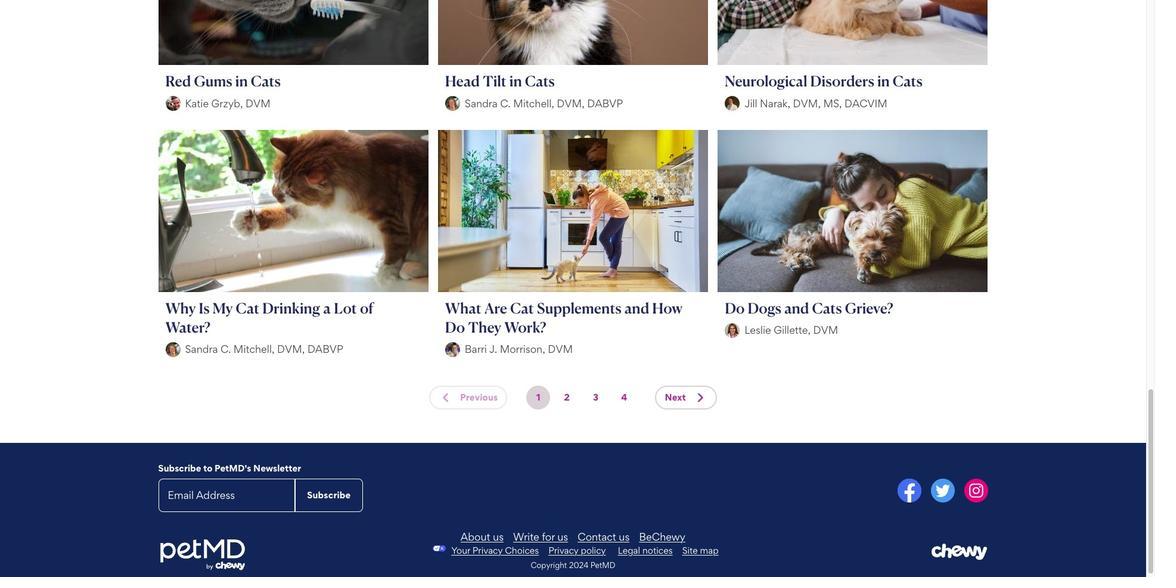 Task type: vqa. For each thing, say whether or not it's contained in the screenshot.
Your
yes



Task type: locate. For each thing, give the bounding box(es) containing it.
petmd home image
[[158, 538, 246, 572]]

sandra c. mitchell, dvm, dabvp down why is my cat drinking a lot of water?
[[185, 343, 343, 355]]

1 horizontal spatial and
[[785, 299, 809, 317]]

c. down 'head tilt in cats'
[[500, 97, 511, 110]]

dvm, for why is my cat drinking a lot of water?
[[277, 343, 305, 355]]

1 vertical spatial dabvp
[[308, 343, 343, 355]]

0 vertical spatial sandra
[[465, 97, 498, 110]]

2 horizontal spatial dvm
[[814, 324, 838, 336]]

0 vertical spatial mitchell,
[[513, 97, 554, 110]]

and up gillette,
[[785, 299, 809, 317]]

0 horizontal spatial mitchell,
[[234, 343, 275, 355]]

about petmd element
[[298, 530, 848, 543]]

is
[[199, 299, 210, 317]]

0 horizontal spatial c.
[[221, 343, 231, 355]]

0 horizontal spatial cat
[[236, 299, 260, 317]]

1 privacy from the left
[[473, 545, 503, 556]]

1 horizontal spatial us
[[558, 530, 568, 543]]

mitchell, down 'head tilt in cats'
[[513, 97, 554, 110]]

cats
[[251, 72, 281, 90], [525, 72, 555, 90], [893, 72, 923, 90], [812, 299, 842, 317]]

head tilt in cats
[[445, 72, 555, 90]]

subscribe button
[[295, 479, 363, 512]]

0 vertical spatial by image
[[445, 96, 460, 111]]

do left dogs at right
[[725, 299, 745, 317]]

dabvp
[[587, 97, 623, 110], [308, 343, 343, 355]]

1 vertical spatial c.
[[221, 343, 231, 355]]

dvm
[[246, 97, 271, 110], [814, 324, 838, 336], [548, 343, 573, 355]]

1 horizontal spatial mitchell,
[[513, 97, 554, 110]]

by image for do dogs and cats grieve?
[[725, 323, 740, 338]]

in right tilt
[[510, 72, 522, 90]]

None email field
[[158, 479, 295, 512]]

sandra c. mitchell, dvm, dabvp
[[465, 97, 623, 110], [185, 343, 343, 355]]

and
[[625, 299, 650, 317], [785, 299, 809, 317]]

barri j. morrison, dvm
[[465, 343, 573, 355]]

head
[[445, 72, 480, 90]]

copyright
[[531, 560, 567, 570]]

2 horizontal spatial us
[[619, 530, 630, 543]]

2 vertical spatial dvm
[[548, 343, 573, 355]]

0 horizontal spatial by image
[[165, 342, 180, 357]]

dvm,
[[557, 97, 585, 110], [793, 97, 821, 110], [277, 343, 305, 355]]

do inside what are cat supplements and how do they work?
[[445, 318, 465, 336]]

mitchell,
[[513, 97, 554, 110], [234, 343, 275, 355]]

why
[[165, 299, 196, 317]]

us for about us
[[493, 530, 504, 543]]

by image
[[165, 96, 180, 111], [725, 96, 740, 111], [725, 323, 740, 338], [445, 342, 460, 357]]

in for tilt
[[510, 72, 522, 90]]

barri
[[465, 343, 487, 355]]

work?
[[505, 318, 546, 336]]

us up legal
[[619, 530, 630, 543]]

write for us link
[[513, 530, 568, 543]]

1 vertical spatial dvm
[[814, 324, 838, 336]]

1 vertical spatial by image
[[165, 342, 180, 357]]

0 horizontal spatial and
[[625, 299, 650, 317]]

bechewy link
[[639, 530, 686, 543]]

1 and from the left
[[625, 299, 650, 317]]

privacy
[[473, 545, 503, 556], [549, 545, 579, 556]]

us right for
[[558, 530, 568, 543]]

in up dacvim
[[878, 72, 890, 90]]

0 horizontal spatial privacy
[[473, 545, 503, 556]]

mitchell, down why is my cat drinking a lot of water?
[[234, 343, 275, 355]]

cat inside why is my cat drinking a lot of water?
[[236, 299, 260, 317]]

dvm right grzyb,
[[246, 97, 271, 110]]

c.
[[500, 97, 511, 110], [221, 343, 231, 355]]

1 horizontal spatial cat
[[510, 299, 534, 317]]

dvm, for head tilt in cats
[[557, 97, 585, 110]]

3 us from the left
[[619, 530, 630, 543]]

us for contact us
[[619, 530, 630, 543]]

1 cat from the left
[[236, 299, 260, 317]]

what
[[445, 299, 482, 317]]

c. for in
[[500, 97, 511, 110]]

do
[[725, 299, 745, 317], [445, 318, 465, 336]]

2 privacy from the left
[[549, 545, 579, 556]]

1 vertical spatial sandra c. mitchell, dvm, dabvp
[[185, 343, 343, 355]]

by image for red gums in cats
[[165, 96, 180, 111]]

sandra down "water?"
[[185, 343, 218, 355]]

1 horizontal spatial dabvp
[[587, 97, 623, 110]]

c. for my
[[221, 343, 231, 355]]

chewy logo image
[[932, 543, 988, 561]]

2 cat from the left
[[510, 299, 534, 317]]

and left how
[[625, 299, 650, 317]]

by image left barri
[[445, 342, 460, 357]]

privacy down about petmd element
[[549, 545, 579, 556]]

legal notices link
[[618, 545, 673, 556]]

3 in from the left
[[878, 72, 890, 90]]

privacy down about us
[[473, 545, 503, 556]]

petmd
[[591, 560, 616, 570]]

1 horizontal spatial sandra
[[465, 97, 498, 110]]

0 vertical spatial c.
[[500, 97, 511, 110]]

do down the what
[[445, 318, 465, 336]]

your privacy choices link
[[452, 545, 539, 556]]

1 horizontal spatial c.
[[500, 97, 511, 110]]

1 vertical spatial do
[[445, 318, 465, 336]]

by image for neurological disorders in cats
[[725, 96, 740, 111]]

choices
[[505, 545, 539, 556]]

my privacy choices image
[[428, 545, 452, 551]]

us
[[493, 530, 504, 543], [558, 530, 568, 543], [619, 530, 630, 543]]

of
[[360, 299, 374, 317]]

by image down head
[[445, 96, 460, 111]]

and inside what are cat supplements and how do they work?
[[625, 299, 650, 317]]

leslie gillette, dvm
[[745, 324, 838, 336]]

1 horizontal spatial subscribe
[[307, 489, 351, 501]]

supplements
[[537, 299, 622, 317]]

cat
[[236, 299, 260, 317], [510, 299, 534, 317]]

0 horizontal spatial subscribe
[[158, 462, 201, 474]]

0 horizontal spatial in
[[235, 72, 248, 90]]

neurological
[[725, 72, 808, 90]]

twitter image
[[931, 479, 955, 502]]

1 horizontal spatial privacy
[[549, 545, 579, 556]]

1 horizontal spatial dvm,
[[557, 97, 585, 110]]

in
[[235, 72, 248, 90], [510, 72, 522, 90], [878, 72, 890, 90]]

0 horizontal spatial us
[[493, 530, 504, 543]]

narak,
[[760, 97, 791, 110]]

0 horizontal spatial dvm
[[246, 97, 271, 110]]

0 vertical spatial dabvp
[[587, 97, 623, 110]]

dvm for in
[[246, 97, 271, 110]]

cat up the work?
[[510, 299, 534, 317]]

subscribe
[[158, 462, 201, 474], [307, 489, 351, 501]]

write
[[513, 530, 539, 543]]

dvm down do dogs and cats grieve?
[[814, 324, 838, 336]]

0 horizontal spatial dvm,
[[277, 343, 305, 355]]

disorders
[[811, 72, 875, 90]]

in up katie grzyb, dvm
[[235, 72, 248, 90]]

jill
[[745, 97, 758, 110]]

by image left the "jill"
[[725, 96, 740, 111]]

subscribe inside button
[[307, 489, 351, 501]]

1 vertical spatial mitchell,
[[234, 343, 275, 355]]

sandra for is
[[185, 343, 218, 355]]

by image for head tilt in cats
[[445, 96, 460, 111]]

2 horizontal spatial in
[[878, 72, 890, 90]]

leslie
[[745, 324, 771, 336]]

dogs
[[748, 299, 782, 317]]

social element
[[578, 479, 988, 505]]

1 in from the left
[[235, 72, 248, 90]]

0 horizontal spatial dabvp
[[308, 343, 343, 355]]

c. down my
[[221, 343, 231, 355]]

1 us from the left
[[493, 530, 504, 543]]

privacy element
[[428, 545, 606, 556]]

dvm down what are cat supplements and how do they work?
[[548, 343, 573, 355]]

cat right my
[[236, 299, 260, 317]]

0 horizontal spatial do
[[445, 318, 465, 336]]

copyright 2024 petmd
[[531, 560, 616, 570]]

0 vertical spatial do
[[725, 299, 745, 317]]

cats for do dogs and cats grieve?
[[812, 299, 842, 317]]

1 horizontal spatial by image
[[445, 96, 460, 111]]

by image down red
[[165, 96, 180, 111]]

0 horizontal spatial sandra
[[185, 343, 218, 355]]

next
[[665, 391, 686, 403]]

by image
[[445, 96, 460, 111], [165, 342, 180, 357]]

1 horizontal spatial in
[[510, 72, 522, 90]]

by image down "water?"
[[165, 342, 180, 357]]

sandra c. mitchell, dvm, dabvp down 'head tilt in cats'
[[465, 97, 623, 110]]

2 us from the left
[[558, 530, 568, 543]]

mitchell, for cats
[[513, 97, 554, 110]]

0 vertical spatial subscribe
[[158, 462, 201, 474]]

0 vertical spatial sandra c. mitchell, dvm, dabvp
[[465, 97, 623, 110]]

gums
[[194, 72, 232, 90]]

1 horizontal spatial dvm
[[548, 343, 573, 355]]

0 vertical spatial dvm
[[246, 97, 271, 110]]

contact us link
[[578, 530, 630, 543]]

neurological disorders in cats
[[725, 72, 923, 90]]

us up your privacy choices
[[493, 530, 504, 543]]

red gums in cats
[[165, 72, 281, 90]]

sandra down tilt
[[465, 97, 498, 110]]

1 vertical spatial subscribe
[[307, 489, 351, 501]]

cat inside what are cat supplements and how do they work?
[[510, 299, 534, 317]]

site map link
[[682, 545, 719, 556]]

2 in from the left
[[510, 72, 522, 90]]

to
[[203, 462, 213, 474]]

1 vertical spatial sandra
[[185, 343, 218, 355]]

by image left leslie
[[725, 323, 740, 338]]

katie
[[185, 97, 209, 110]]

1 horizontal spatial sandra c. mitchell, dvm, dabvp
[[465, 97, 623, 110]]

0 horizontal spatial sandra c. mitchell, dvm, dabvp
[[185, 343, 343, 355]]

sandra
[[465, 97, 498, 110], [185, 343, 218, 355]]



Task type: describe. For each thing, give the bounding box(es) containing it.
by image for what are cat supplements and how do they work?
[[445, 342, 460, 357]]

in for disorders
[[878, 72, 890, 90]]

2024
[[569, 560, 589, 570]]

do dogs and cats grieve?
[[725, 299, 894, 317]]

tilt
[[483, 72, 507, 90]]

1 horizontal spatial do
[[725, 299, 745, 317]]

a
[[323, 299, 331, 317]]

privacy inside 'link'
[[549, 545, 579, 556]]

instagram image
[[964, 479, 988, 502]]

they
[[468, 318, 502, 336]]

mitchell, for cat
[[234, 343, 275, 355]]

legal notices
[[618, 545, 673, 556]]

privacy policy link
[[549, 545, 606, 556]]

policy
[[581, 545, 606, 556]]

4 link
[[613, 386, 636, 409]]

4
[[621, 391, 628, 403]]

subscribe for subscribe to petmd's newsletter
[[158, 462, 201, 474]]

are
[[485, 299, 507, 317]]

lot
[[334, 299, 357, 317]]

notices
[[643, 545, 673, 556]]

3
[[593, 391, 599, 403]]

2 link
[[555, 386, 579, 409]]

about
[[461, 530, 490, 543]]

your privacy choices
[[452, 545, 539, 556]]

ms,
[[824, 97, 842, 110]]

sandra c. mitchell, dvm, dabvp for cats
[[465, 97, 623, 110]]

what are cat supplements and how do they work?
[[445, 299, 683, 336]]

map
[[700, 545, 719, 556]]

sandra c. mitchell, dvm, dabvp for cat
[[185, 343, 343, 355]]

contact
[[578, 530, 616, 543]]

site map
[[682, 545, 719, 556]]

cats for neurological disorders in cats
[[893, 72, 923, 90]]

petmd's
[[215, 462, 251, 474]]

legal
[[618, 545, 640, 556]]

dacvim
[[845, 97, 888, 110]]

next link
[[656, 386, 717, 409]]

privacy policy
[[549, 545, 606, 556]]

katie grzyb, dvm
[[185, 97, 271, 110]]

morrison,
[[500, 343, 545, 355]]

for
[[542, 530, 555, 543]]

about us link
[[461, 530, 504, 543]]

facebook image
[[898, 479, 922, 502]]

bechewy
[[639, 530, 686, 543]]

cats for head tilt in cats
[[525, 72, 555, 90]]

why is my cat drinking a lot of water?
[[165, 299, 374, 336]]

site
[[682, 545, 698, 556]]

water?
[[165, 318, 210, 336]]

by image for why is my cat drinking a lot of water?
[[165, 342, 180, 357]]

cats for red gums in cats
[[251, 72, 281, 90]]

dabvp for head tilt in cats
[[587, 97, 623, 110]]

subscribe for subscribe
[[307, 489, 351, 501]]

j.
[[489, 343, 497, 355]]

red
[[165, 72, 191, 90]]

contact us
[[578, 530, 630, 543]]

dabvp for why is my cat drinking a lot of water?
[[308, 343, 343, 355]]

my
[[213, 299, 233, 317]]

subscribe to petmd's newsletter
[[158, 462, 301, 474]]

about us
[[461, 530, 504, 543]]

jill narak, dvm, ms, dacvim
[[745, 97, 888, 110]]

how
[[653, 299, 683, 317]]

gillette,
[[774, 324, 811, 336]]

write for us
[[513, 530, 568, 543]]

drinking
[[262, 299, 320, 317]]

dvm for and
[[814, 324, 838, 336]]

legal element
[[618, 545, 719, 556]]

2 horizontal spatial dvm,
[[793, 97, 821, 110]]

grzyb,
[[211, 97, 243, 110]]

grieve?
[[845, 299, 894, 317]]

your
[[452, 545, 470, 556]]

sandra for tilt
[[465, 97, 498, 110]]

in for gums
[[235, 72, 248, 90]]

newsletter
[[253, 462, 301, 474]]

3 link
[[584, 386, 608, 409]]

2
[[564, 391, 570, 403]]

2 and from the left
[[785, 299, 809, 317]]



